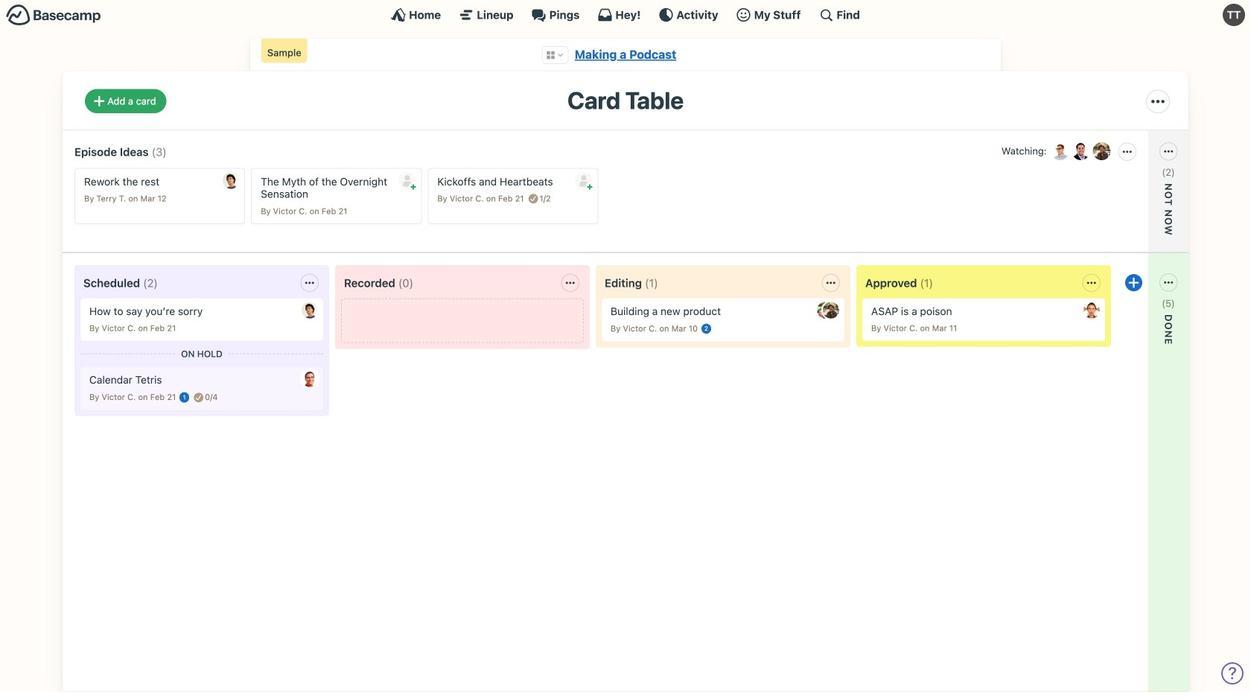 Task type: describe. For each thing, give the bounding box(es) containing it.
nicole katz image
[[1092, 141, 1113, 162]]

terry turtle image
[[1224, 4, 1246, 26]]

keyboard shortcut: ⌘ + / image
[[819, 7, 834, 22]]

nicole katz image
[[823, 302, 840, 318]]



Task type: locate. For each thing, give the bounding box(es) containing it.
main element
[[0, 0, 1252, 29]]

victor cooper image
[[1050, 141, 1071, 162]]

on feb 21 element
[[486, 194, 524, 203], [310, 206, 348, 216], [138, 323, 176, 333], [138, 393, 176, 402]]

annie bryan image
[[1084, 302, 1101, 318]]

jennifer young image
[[817, 302, 834, 318]]

on mar 10 element
[[660, 324, 698, 333]]

jared davis image
[[302, 302, 318, 318]]

breadcrumb element
[[250, 39, 1002, 71]]

switch accounts image
[[6, 4, 101, 27]]

jared davis image
[[223, 172, 239, 189]]

on mar 11 element
[[921, 323, 958, 333]]

on mar 12 element
[[128, 194, 167, 203]]

steve marsh image
[[302, 371, 318, 387]]

josh fiske image
[[1071, 141, 1092, 162]]

None submit
[[399, 172, 416, 190], [575, 172, 593, 190], [1070, 190, 1175, 209], [1070, 321, 1175, 340], [399, 172, 416, 190], [575, 172, 593, 190], [1070, 190, 1175, 209], [1070, 321, 1175, 340]]



Task type: vqa. For each thing, say whether or not it's contained in the screenshot.
Cheryl Walters icon in the right of the page
no



